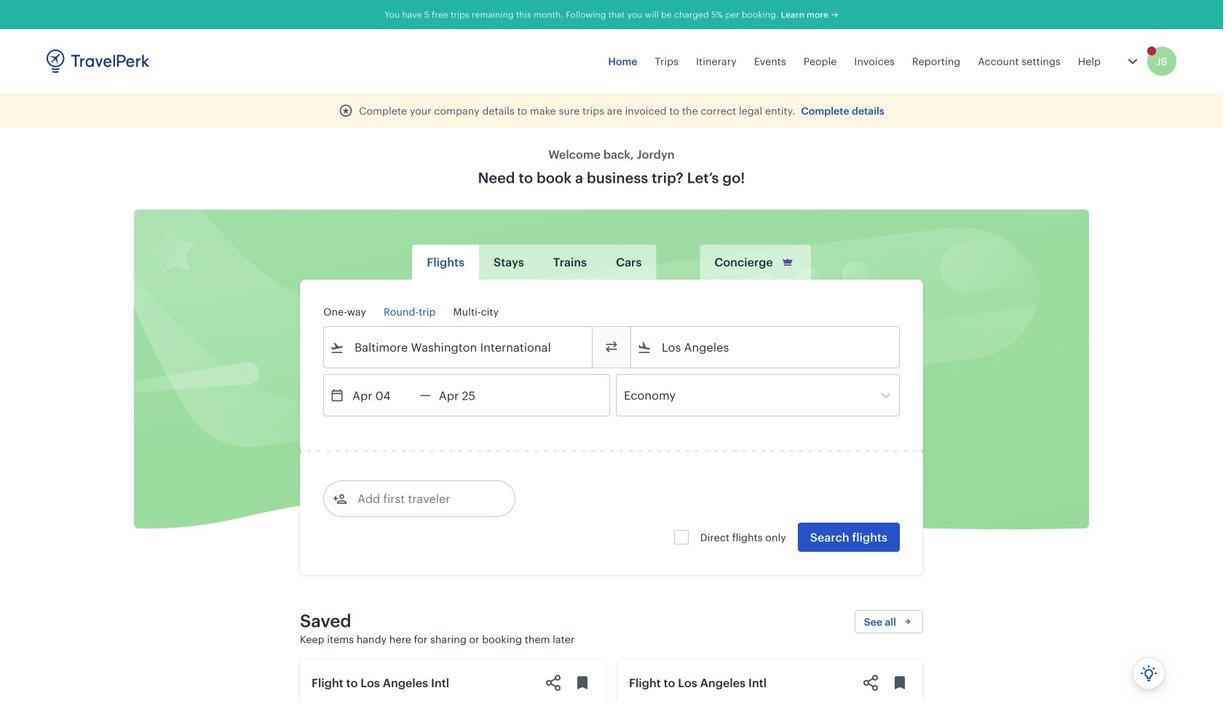 Task type: describe. For each thing, give the bounding box(es) containing it.
To search field
[[652, 336, 880, 359]]

Add first traveler search field
[[347, 487, 499, 510]]



Task type: vqa. For each thing, say whether or not it's contained in the screenshot.
Choose Friday, May 3, 2024 as your check-in date. It's available. Icon
no



Task type: locate. For each thing, give the bounding box(es) containing it.
From search field
[[344, 336, 573, 359]]

Return text field
[[431, 375, 507, 416]]

Depart text field
[[344, 375, 420, 416]]



